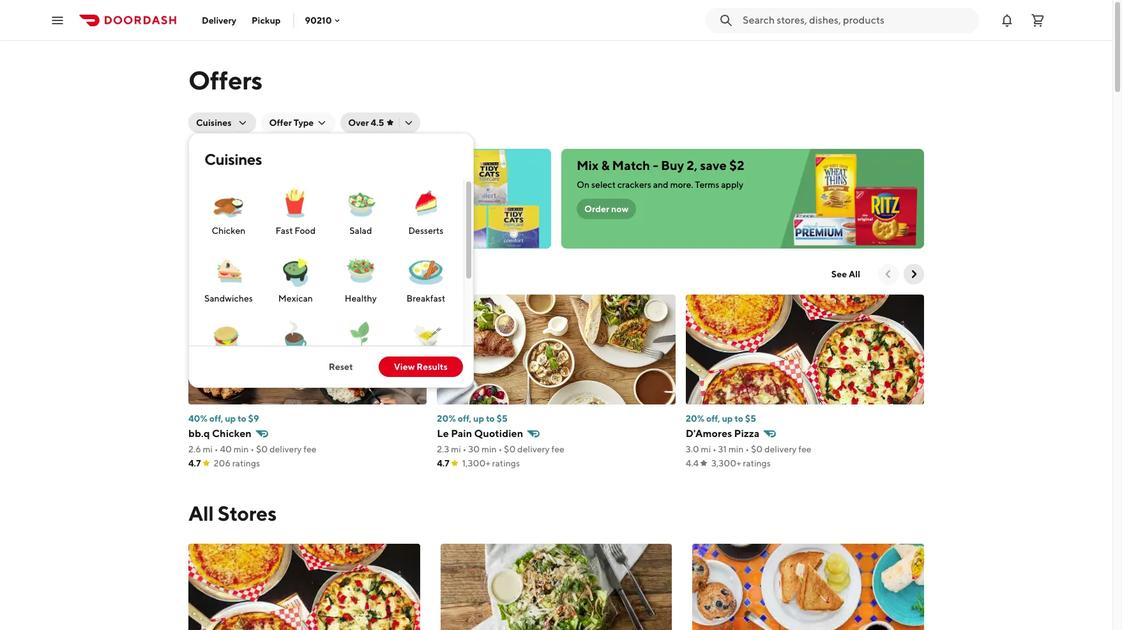 Task type: locate. For each thing, give the bounding box(es) containing it.
ratings down the 2.6 mi • 40 min • $0 delivery fee
[[232, 458, 260, 468]]

3 • from the left
[[463, 444, 467, 454]]

2 delivery from the left
[[518, 444, 550, 454]]

1 horizontal spatial select
[[592, 180, 616, 190]]

order now button
[[577, 199, 637, 219]]

2 horizontal spatial fee
[[799, 444, 812, 454]]

off, up pain
[[458, 413, 472, 424]]

2 save from the left
[[700, 158, 727, 173]]

1 horizontal spatial 4.7
[[437, 458, 450, 468]]

order for mix & match - buy 2, save $2
[[585, 204, 610, 214]]

and down mix & match - buy 2, save $2
[[653, 180, 669, 190]]

0 horizontal spatial min
[[234, 444, 249, 454]]

2 horizontal spatial up
[[722, 413, 733, 424]]

chicken
[[212, 226, 246, 236], [212, 427, 252, 440]]

up
[[225, 413, 236, 424], [474, 413, 484, 424], [722, 413, 733, 424]]

2 horizontal spatial mi
[[701, 444, 711, 454]]

$9
[[248, 413, 259, 424]]

1 horizontal spatial 20%
[[686, 413, 705, 424]]

1 min from the left
[[234, 444, 249, 454]]

- left 11/20.
[[225, 195, 229, 205]]

2 $0 from the left
[[504, 444, 516, 454]]

20% up le
[[437, 413, 456, 424]]

order down 11/20.
[[211, 219, 236, 229]]

1 up from the left
[[225, 413, 236, 424]]

0 vertical spatial cuisines
[[196, 118, 232, 128]]

0 vertical spatial order
[[585, 204, 610, 214]]

mi right 2.3
[[451, 444, 461, 454]]

4.7 down 2.6
[[188, 458, 201, 468]]

chicken up 40
[[212, 427, 252, 440]]

to up quotidien
[[486, 413, 495, 424]]

fee for d'amores pizza
[[799, 444, 812, 454]]

• up 206 ratings
[[251, 444, 254, 454]]

to left $9
[[238, 413, 246, 424]]

apply down $2
[[721, 180, 744, 190]]

2 horizontal spatial off,
[[707, 413, 720, 424]]

mi right 3.0 at the bottom
[[701, 444, 711, 454]]

3 fee from the left
[[799, 444, 812, 454]]

min up "1,300+ ratings"
[[482, 444, 497, 454]]

fee for bb.q chicken
[[304, 444, 317, 454]]

off, up the bb.q chicken
[[209, 413, 223, 424]]

1 delivery from the left
[[270, 444, 302, 454]]

1 fee from the left
[[304, 444, 317, 454]]

1 horizontal spatial save
[[700, 158, 727, 173]]

1 mi from the left
[[203, 444, 213, 454]]

0 horizontal spatial now
[[204, 195, 223, 205]]

0 horizontal spatial and
[[234, 173, 256, 188]]

0 horizontal spatial up
[[225, 413, 236, 424]]

up up le pain quotidien
[[474, 413, 484, 424]]

0 horizontal spatial terms
[[257, 195, 281, 205]]

chicken down 11/20.
[[212, 226, 246, 236]]

buy left 2,
[[661, 158, 684, 173]]

1 horizontal spatial now
[[238, 219, 258, 229]]

select
[[303, 158, 339, 173], [592, 180, 616, 190]]

to
[[238, 413, 246, 424], [486, 413, 495, 424], [735, 413, 744, 424]]

1 horizontal spatial to
[[486, 413, 495, 424]]

3 mi from the left
[[701, 444, 711, 454]]

1 horizontal spatial delivery
[[518, 444, 550, 454]]

2 min from the left
[[482, 444, 497, 454]]

fast food
[[276, 226, 316, 236]]

off, for pizza
[[707, 413, 720, 424]]

20% off, up to $5
[[437, 413, 508, 424], [686, 413, 756, 424]]

2 fee from the left
[[552, 444, 565, 454]]

3 up from the left
[[722, 413, 733, 424]]

order now
[[211, 219, 258, 229]]

• left 30
[[463, 444, 467, 454]]

1 horizontal spatial ratings
[[492, 458, 520, 468]]

pizza
[[735, 427, 760, 440]]

1 horizontal spatial 20% off, up to $5
[[686, 413, 756, 424]]

offers
[[188, 65, 263, 95]]

1,300+
[[463, 458, 491, 468]]

1 horizontal spatial up
[[474, 413, 484, 424]]

mi for d'amores
[[701, 444, 711, 454]]

2 20% off, up to $5 from the left
[[686, 413, 756, 424]]

2 horizontal spatial ratings
[[743, 458, 771, 468]]

off, up d'amores at bottom
[[707, 413, 720, 424]]

mexican
[[278, 293, 313, 303]]

0 horizontal spatial 20% off, up to $5
[[437, 413, 508, 424]]

now
[[204, 195, 223, 205], [238, 219, 258, 229]]

mi right 2.6
[[203, 444, 213, 454]]

bb.q
[[188, 427, 210, 440]]

up up d'amores pizza
[[722, 413, 733, 424]]

cuisines
[[196, 118, 232, 128], [204, 150, 262, 168]]

all right see
[[849, 269, 861, 279]]

•
[[215, 444, 218, 454], [251, 444, 254, 454], [463, 444, 467, 454], [499, 444, 502, 454], [713, 444, 717, 454], [746, 444, 750, 454]]

0 vertical spatial apply
[[721, 180, 744, 190]]

2 horizontal spatial delivery
[[765, 444, 797, 454]]

open menu image
[[50, 12, 65, 28]]

2 4.7 from the left
[[437, 458, 450, 468]]

on select crackers and more. terms apply
[[577, 180, 744, 190]]

1,300+ ratings
[[463, 458, 520, 468]]

$5 up pizza
[[746, 413, 756, 424]]

save
[[241, 158, 267, 173], [700, 158, 727, 173]]

0 horizontal spatial apply
[[283, 195, 305, 205]]

1 vertical spatial all
[[188, 501, 214, 525]]

1 horizontal spatial fee
[[552, 444, 565, 454]]

Store search: begin typing to search for stores available on DoorDash text field
[[743, 13, 972, 27]]

0 horizontal spatial off,
[[209, 413, 223, 424]]

1 horizontal spatial -
[[653, 158, 659, 173]]

match
[[612, 158, 651, 173]]

2 ratings from the left
[[492, 458, 520, 468]]

notification bell image
[[1000, 12, 1015, 28]]

20%
[[437, 413, 456, 424], [686, 413, 705, 424]]

1 • from the left
[[215, 444, 218, 454]]

2 mi from the left
[[451, 444, 461, 454]]

mi
[[203, 444, 213, 454], [451, 444, 461, 454], [701, 444, 711, 454]]

offer type
[[269, 118, 314, 128]]

0 horizontal spatial to
[[238, 413, 246, 424]]

2 horizontal spatial to
[[735, 413, 744, 424]]

2 $5 from the left
[[746, 413, 756, 424]]

cuisines up cats
[[204, 150, 262, 168]]

20% up d'amores at bottom
[[686, 413, 705, 424]]

0 vertical spatial chicken
[[212, 226, 246, 236]]

0 horizontal spatial 20%
[[437, 413, 456, 424]]

2.3
[[437, 444, 449, 454]]

up up the bb.q chicken
[[225, 413, 236, 424]]

0 horizontal spatial select
[[303, 158, 339, 173]]

• left 40
[[215, 444, 218, 454]]

1 vertical spatial chicken
[[212, 427, 252, 440]]

min for chicken
[[234, 444, 249, 454]]

over 4.5 button
[[341, 112, 421, 133]]

1 vertical spatial now
[[238, 219, 258, 229]]

$0 for d'amores pizza
[[751, 444, 763, 454]]

0 horizontal spatial fee
[[304, 444, 317, 454]]

$0 up 206 ratings
[[256, 444, 268, 454]]

31
[[719, 444, 727, 454]]

-
[[653, 158, 659, 173], [225, 195, 229, 205]]

ratings for le pain quotidien
[[492, 458, 520, 468]]

1 vertical spatial order
[[211, 219, 236, 229]]

buy up cats
[[204, 158, 227, 173]]

1 4.7 from the left
[[188, 458, 201, 468]]

1 horizontal spatial $5
[[746, 413, 756, 424]]

1 ratings from the left
[[232, 458, 260, 468]]

• up the 3,300+ ratings
[[746, 444, 750, 454]]

3 to from the left
[[735, 413, 744, 424]]

- up on select crackers and more. terms apply
[[653, 158, 659, 173]]

cuisines down offers
[[196, 118, 232, 128]]

20% off, up to $5 up le pain quotidien
[[437, 413, 508, 424]]

ratings
[[232, 458, 260, 468], [492, 458, 520, 468], [743, 458, 771, 468]]

off,
[[209, 413, 223, 424], [458, 413, 472, 424], [707, 413, 720, 424]]

$5 for d'amores pizza
[[746, 413, 756, 424]]

1 vertical spatial -
[[225, 195, 229, 205]]

apply down more
[[283, 195, 305, 205]]

now down cats
[[204, 195, 223, 205]]

save inside buy 1, save $1 on select tidy cats and more
[[241, 158, 267, 173]]

1 horizontal spatial all
[[849, 269, 861, 279]]

1 off, from the left
[[209, 413, 223, 424]]

order
[[585, 204, 610, 214], [211, 219, 236, 229]]

1 horizontal spatial $0
[[504, 444, 516, 454]]

1 20% from the left
[[437, 413, 456, 424]]

1 save from the left
[[241, 158, 267, 173]]

1 horizontal spatial terms
[[695, 180, 720, 190]]

1 horizontal spatial off,
[[458, 413, 472, 424]]

$5 up quotidien
[[497, 413, 508, 424]]

4.5
[[371, 118, 384, 128]]

3 off, from the left
[[707, 413, 720, 424]]

1 horizontal spatial and
[[653, 180, 669, 190]]

1 vertical spatial apply
[[283, 195, 305, 205]]

2 chicken from the top
[[212, 427, 252, 440]]

1 buy from the left
[[204, 158, 227, 173]]

apply
[[721, 180, 744, 190], [283, 195, 305, 205]]

and down the 1,
[[234, 173, 256, 188]]

• down quotidien
[[499, 444, 502, 454]]

bb.q chicken
[[188, 427, 252, 440]]

min right 31
[[729, 444, 744, 454]]

to up pizza
[[735, 413, 744, 424]]

min up 206 ratings
[[234, 444, 249, 454]]

1 horizontal spatial mi
[[451, 444, 461, 454]]

view
[[394, 362, 415, 372]]

• left 31
[[713, 444, 717, 454]]

2 20% from the left
[[686, 413, 705, 424]]

30
[[469, 444, 480, 454]]

ratings down 2.3 mi • 30 min • $0 delivery fee
[[492, 458, 520, 468]]

0 horizontal spatial -
[[225, 195, 229, 205]]

3 delivery from the left
[[765, 444, 797, 454]]

save right the 1,
[[241, 158, 267, 173]]

0 horizontal spatial save
[[241, 158, 267, 173]]

2 to from the left
[[486, 413, 495, 424]]

select inside buy 1, save $1 on select tidy cats and more
[[303, 158, 339, 173]]

terms down more
[[257, 195, 281, 205]]

delivery up the 3,300+ ratings
[[765, 444, 797, 454]]

0 horizontal spatial mi
[[203, 444, 213, 454]]

your best deals link
[[188, 264, 298, 284]]

0 horizontal spatial 4.7
[[188, 458, 201, 468]]

2.6
[[188, 444, 201, 454]]

2 horizontal spatial min
[[729, 444, 744, 454]]

3 ratings from the left
[[743, 458, 771, 468]]

20% off, up to $5 up d'amores pizza
[[686, 413, 756, 424]]

order now
[[585, 204, 629, 214]]

3 min from the left
[[729, 444, 744, 454]]

and inside buy 1, save $1 on select tidy cats and more
[[234, 173, 256, 188]]

$5
[[497, 413, 508, 424], [746, 413, 756, 424]]

desserts
[[409, 226, 444, 236]]

2 horizontal spatial $0
[[751, 444, 763, 454]]

offer
[[269, 118, 292, 128]]

1 horizontal spatial order
[[585, 204, 610, 214]]

now down 11/20.
[[238, 219, 258, 229]]

order left now
[[585, 204, 610, 214]]

2 off, from the left
[[458, 413, 472, 424]]

$0 down quotidien
[[504, 444, 516, 454]]

delivery down quotidien
[[518, 444, 550, 454]]

0 horizontal spatial ratings
[[232, 458, 260, 468]]

ratings down 3.0 mi • 31 min • $0 delivery fee
[[743, 458, 771, 468]]

terms down 2,
[[695, 180, 720, 190]]

terms
[[695, 180, 720, 190], [257, 195, 281, 205]]

0 horizontal spatial $5
[[497, 413, 508, 424]]

and
[[234, 173, 256, 188], [653, 180, 669, 190]]

1 vertical spatial terms
[[257, 195, 281, 205]]

save right 2,
[[700, 158, 727, 173]]

0 vertical spatial select
[[303, 158, 339, 173]]

all left stores
[[188, 501, 214, 525]]

4.7
[[188, 458, 201, 468], [437, 458, 450, 468]]

4.7 down 2.3
[[437, 458, 450, 468]]

1 horizontal spatial buy
[[661, 158, 684, 173]]

1 horizontal spatial apply
[[721, 180, 744, 190]]

1 to from the left
[[238, 413, 246, 424]]

cats
[[204, 173, 231, 188]]

ratings for d'amores pizza
[[743, 458, 771, 468]]

1 $0 from the left
[[256, 444, 268, 454]]

206
[[214, 458, 231, 468]]

results
[[417, 362, 448, 372]]

delivery for d'amores pizza
[[765, 444, 797, 454]]

0 horizontal spatial order
[[211, 219, 236, 229]]

delivery right 40
[[270, 444, 302, 454]]

40
[[220, 444, 232, 454]]

$5 for le pain quotidien
[[497, 413, 508, 424]]

select down &
[[592, 180, 616, 190]]

min
[[234, 444, 249, 454], [482, 444, 497, 454], [729, 444, 744, 454]]

select right on
[[303, 158, 339, 173]]

1 $5 from the left
[[497, 413, 508, 424]]

1 vertical spatial select
[[592, 180, 616, 190]]

1 horizontal spatial min
[[482, 444, 497, 454]]

20% off, up to $5 for pain
[[437, 413, 508, 424]]

1 20% off, up to $5 from the left
[[437, 413, 508, 424]]

0 horizontal spatial delivery
[[270, 444, 302, 454]]

2 up from the left
[[474, 413, 484, 424]]

0 vertical spatial all
[[849, 269, 861, 279]]

see all link
[[824, 264, 868, 284]]

$0 down pizza
[[751, 444, 763, 454]]

0 horizontal spatial buy
[[204, 158, 227, 173]]

3 $0 from the left
[[751, 444, 763, 454]]

0 horizontal spatial all
[[188, 501, 214, 525]]

$0 for le pain quotidien
[[504, 444, 516, 454]]

0 horizontal spatial $0
[[256, 444, 268, 454]]

salad
[[350, 226, 372, 236]]



Task type: describe. For each thing, give the bounding box(es) containing it.
over 4.5
[[348, 118, 384, 128]]

2 buy from the left
[[661, 158, 684, 173]]

delivery
[[202, 15, 236, 25]]

your
[[188, 265, 221, 283]]

4.7 for le
[[437, 458, 450, 468]]

le pain quotidien
[[437, 427, 523, 440]]

ratings for bb.q chicken
[[232, 458, 260, 468]]

all stores
[[188, 501, 277, 525]]

healthy
[[345, 293, 377, 303]]

view results button
[[379, 357, 463, 377]]

breakfast
[[407, 293, 445, 303]]

1,
[[230, 158, 238, 173]]

20% for le
[[437, 413, 456, 424]]

type
[[294, 118, 314, 128]]

food
[[295, 226, 316, 236]]

40%
[[188, 413, 208, 424]]

4.7 for bb.q
[[188, 458, 201, 468]]

2.6 mi • 40 min • $0 delivery fee
[[188, 444, 317, 454]]

le
[[437, 427, 449, 440]]

0 vertical spatial now
[[204, 195, 223, 205]]

20% for d'amores
[[686, 413, 705, 424]]

reset button
[[314, 357, 369, 377]]

3,300+
[[712, 458, 742, 468]]

3.0
[[686, 444, 700, 454]]

see
[[832, 269, 847, 279]]

mi for le
[[451, 444, 461, 454]]

sandwiches
[[204, 293, 253, 303]]

0 vertical spatial terms
[[695, 180, 720, 190]]

now inside button
[[238, 219, 258, 229]]

$0 for bb.q chicken
[[256, 444, 268, 454]]

mix
[[577, 158, 599, 173]]

now - 11/20. terms apply
[[204, 195, 305, 205]]

view results
[[394, 362, 448, 372]]

over
[[348, 118, 369, 128]]

buy inside buy 1, save $1 on select tidy cats and more
[[204, 158, 227, 173]]

6 • from the left
[[746, 444, 750, 454]]

90210 button
[[305, 15, 342, 25]]

206 ratings
[[214, 458, 260, 468]]

reset
[[329, 362, 353, 372]]

5 • from the left
[[713, 444, 717, 454]]

1 vertical spatial cuisines
[[204, 150, 262, 168]]

to for chicken
[[238, 413, 246, 424]]

2 • from the left
[[251, 444, 254, 454]]

fast
[[276, 226, 293, 236]]

tidy
[[341, 158, 367, 173]]

0 items, open order cart image
[[1031, 12, 1046, 28]]

1 chicken from the top
[[212, 226, 246, 236]]

$2
[[730, 158, 745, 173]]

to for pain
[[486, 413, 495, 424]]

now
[[611, 204, 629, 214]]

2,
[[687, 158, 698, 173]]

up for pain
[[474, 413, 484, 424]]

best
[[224, 265, 256, 283]]

stores
[[218, 501, 277, 525]]

delivery for le pain quotidien
[[518, 444, 550, 454]]

pickup button
[[244, 10, 288, 30]]

up for pizza
[[722, 413, 733, 424]]

to for pizza
[[735, 413, 744, 424]]

mix & match - buy 2, save $2
[[577, 158, 745, 173]]

see all
[[832, 269, 861, 279]]

mi for bb.q
[[203, 444, 213, 454]]

buy 1, save $1 on select tidy cats and more
[[204, 158, 367, 188]]

previous button of carousel image
[[882, 268, 895, 280]]

4.4
[[686, 458, 699, 468]]

90210
[[305, 15, 332, 25]]

pickup
[[252, 15, 281, 25]]

up for chicken
[[225, 413, 236, 424]]

on
[[577, 180, 590, 190]]

more
[[259, 173, 290, 188]]

0 vertical spatial -
[[653, 158, 659, 173]]

$1
[[270, 158, 283, 173]]

delivery button
[[194, 10, 244, 30]]

4 • from the left
[[499, 444, 502, 454]]

3,300+ ratings
[[712, 458, 771, 468]]

3.0 mi • 31 min • $0 delivery fee
[[686, 444, 812, 454]]

deals
[[259, 265, 298, 283]]

20% off, up to $5 for pizza
[[686, 413, 756, 424]]

more.
[[671, 180, 694, 190]]

11/20.
[[230, 195, 255, 205]]

offer type button
[[262, 112, 336, 133]]

quotidien
[[474, 427, 523, 440]]

d'amores pizza
[[686, 427, 760, 440]]

order for buy 1, save $1 on select tidy cats and more
[[211, 219, 236, 229]]

delivery for bb.q chicken
[[270, 444, 302, 454]]

cuisines inside button
[[196, 118, 232, 128]]

pain
[[451, 427, 472, 440]]

off, for chicken
[[209, 413, 223, 424]]

next button of carousel image
[[908, 268, 921, 280]]

&
[[601, 158, 610, 173]]

order now button
[[204, 214, 265, 234]]

min for pizza
[[729, 444, 744, 454]]

your best deals
[[188, 265, 298, 283]]

fee for le pain quotidien
[[552, 444, 565, 454]]

2.3 mi • 30 min • $0 delivery fee
[[437, 444, 565, 454]]

crackers
[[618, 180, 652, 190]]

cuisines button
[[188, 112, 256, 133]]

d'amores
[[686, 427, 732, 440]]

off, for pain
[[458, 413, 472, 424]]

on
[[285, 158, 300, 173]]

min for pain
[[482, 444, 497, 454]]

40% off, up to $9
[[188, 413, 259, 424]]



Task type: vqa. For each thing, say whether or not it's contained in the screenshot.
Offer Type
yes



